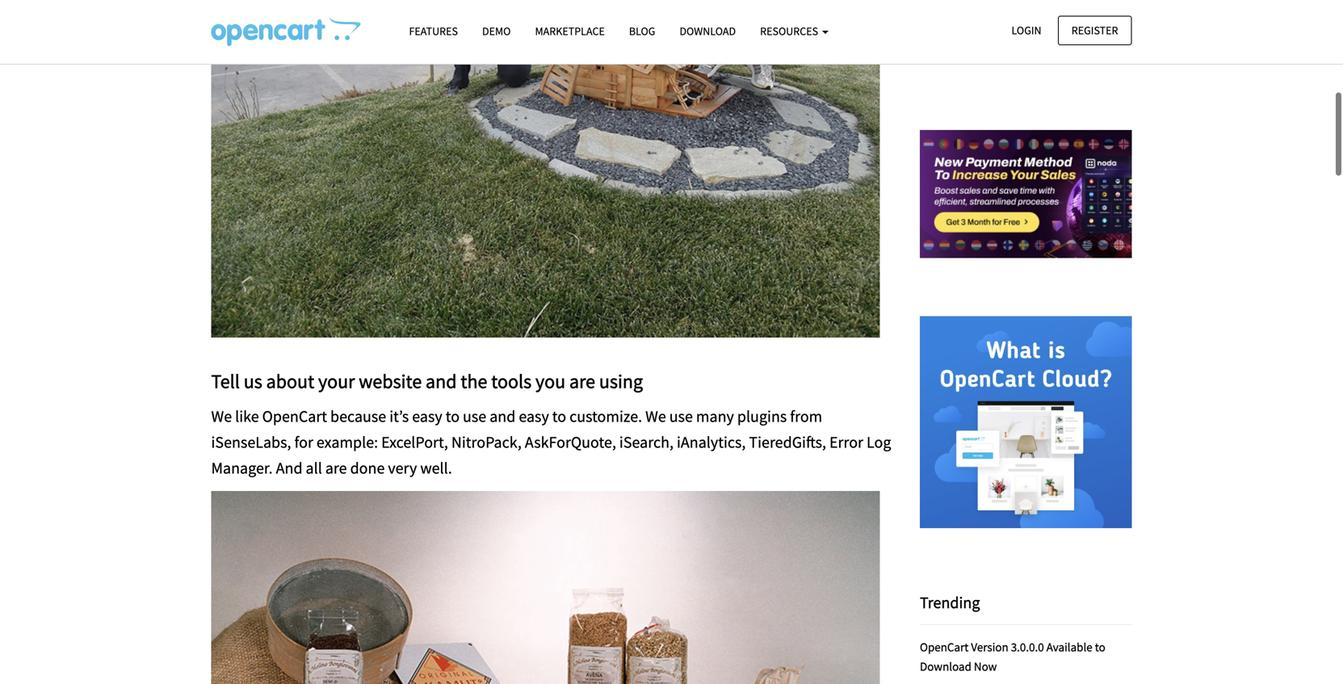 Task type: describe. For each thing, give the bounding box(es) containing it.
2 use from the left
[[669, 406, 693, 426]]

we like opencart because it's easy to use and easy to customize. we use many plugins from isenselabs, for example: excelport, nitropack, askforquote, isearch, ianalytics, tieredgifts, error log manager. and all are done very well.
[[211, 406, 891, 478]]

paypal blog image
[[920, 0, 1132, 72]]

marketplace link
[[523, 17, 617, 45]]

0 horizontal spatial to
[[446, 406, 460, 426]]

tell us about your website and the tools you are using
[[211, 369, 643, 393]]

features link
[[397, 17, 470, 45]]

plugins
[[737, 406, 787, 426]]

us
[[244, 369, 262, 393]]

you
[[536, 369, 566, 393]]

for
[[294, 432, 313, 452]]

1 easy from the left
[[412, 406, 442, 426]]

are inside 'we like opencart because it's easy to use and easy to customize. we use many plugins from isenselabs, for example: excelport, nitropack, askforquote, isearch, ianalytics, tieredgifts, error log manager. and all are done very well.'
[[325, 458, 347, 478]]

like
[[235, 406, 259, 426]]

demo link
[[470, 17, 523, 45]]

and
[[276, 458, 303, 478]]

to inside opencart version 3.0.0.0 available to download now
[[1095, 639, 1106, 655]]

1 use from the left
[[463, 406, 486, 426]]

isearch,
[[619, 432, 674, 452]]

customize.
[[570, 406, 642, 426]]

log
[[867, 432, 891, 452]]

register
[[1072, 23, 1118, 38]]

error
[[830, 432, 863, 452]]

many
[[696, 406, 734, 426]]

marketplace
[[535, 24, 605, 38]]

tieredgifts,
[[749, 432, 826, 452]]

resources
[[760, 24, 821, 38]]

done
[[350, 458, 385, 478]]

register link
[[1058, 16, 1132, 45]]

download inside download link
[[680, 24, 736, 38]]

website
[[359, 369, 422, 393]]

trending
[[920, 592, 980, 613]]

and inside 'we like opencart because it's easy to use and easy to customize. we use many plugins from isenselabs, for example: excelport, nitropack, askforquote, isearch, ianalytics, tieredgifts, error log manager. and all are done very well.'
[[490, 406, 516, 426]]

available
[[1047, 639, 1093, 655]]

it's
[[390, 406, 409, 426]]



Task type: locate. For each thing, give the bounding box(es) containing it.
0 horizontal spatial use
[[463, 406, 486, 426]]

download right blog
[[680, 24, 736, 38]]

1 horizontal spatial and
[[490, 406, 516, 426]]

opencart version 3.0.0.0 available to download now
[[920, 639, 1106, 674]]

1 horizontal spatial we
[[645, 406, 666, 426]]

version
[[971, 639, 1009, 655]]

ianalytics,
[[677, 432, 746, 452]]

use up nitropack,
[[463, 406, 486, 426]]

tools
[[491, 369, 532, 393]]

download left now
[[920, 659, 972, 674]]

1 horizontal spatial to
[[552, 406, 566, 426]]

because
[[330, 406, 386, 426]]

0 horizontal spatial easy
[[412, 406, 442, 426]]

0 vertical spatial opencart
[[262, 406, 327, 426]]

are right you
[[569, 369, 595, 393]]

manager.
[[211, 458, 273, 478]]

1 vertical spatial download
[[920, 659, 972, 674]]

login
[[1012, 23, 1042, 38]]

features
[[409, 24, 458, 38]]

0 horizontal spatial download
[[680, 24, 736, 38]]

very
[[388, 458, 417, 478]]

0 vertical spatial are
[[569, 369, 595, 393]]

opencart down trending
[[920, 639, 969, 655]]

to up nitropack,
[[446, 406, 460, 426]]

2 we from the left
[[645, 406, 666, 426]]

the
[[461, 369, 487, 393]]

use left many
[[669, 406, 693, 426]]

1 horizontal spatial easy
[[519, 406, 549, 426]]

are right all
[[325, 458, 347, 478]]

askforquote,
[[525, 432, 616, 452]]

and
[[426, 369, 457, 393], [490, 406, 516, 426]]

to
[[446, 406, 460, 426], [552, 406, 566, 426], [1095, 639, 1106, 655]]

1 horizontal spatial opencart
[[920, 639, 969, 655]]

1 vertical spatial are
[[325, 458, 347, 478]]

resources link
[[748, 17, 841, 45]]

easy down you
[[519, 406, 549, 426]]

now
[[974, 659, 997, 674]]

1 horizontal spatial use
[[669, 406, 693, 426]]

opencart
[[262, 406, 327, 426], [920, 639, 969, 655]]

1 vertical spatial opencart
[[920, 639, 969, 655]]

all
[[306, 458, 322, 478]]

using
[[599, 369, 643, 393]]

1 vertical spatial and
[[490, 406, 516, 426]]

3.0.0.0
[[1011, 639, 1044, 655]]

0 horizontal spatial and
[[426, 369, 457, 393]]

easy right 'it's'
[[412, 406, 442, 426]]

blog
[[629, 24, 655, 38]]

we
[[211, 406, 232, 426], [645, 406, 666, 426]]

0 vertical spatial and
[[426, 369, 457, 393]]

and left 'the'
[[426, 369, 457, 393]]

to right the available
[[1095, 639, 1106, 655]]

to up the askforquote, on the left bottom of page
[[552, 406, 566, 426]]

0 horizontal spatial are
[[325, 458, 347, 478]]

easy
[[412, 406, 442, 426], [519, 406, 549, 426]]

well.
[[420, 458, 452, 478]]

example:
[[317, 432, 378, 452]]

download link
[[668, 17, 748, 45]]

download inside opencart version 3.0.0.0 available to download now
[[920, 659, 972, 674]]

how tibiona optimized their opencart store to reach 70,000+ customers image
[[211, 17, 361, 46]]

opencart inside opencart version 3.0.0.0 available to download now
[[920, 639, 969, 655]]

nitropack,
[[451, 432, 522, 452]]

opencart inside 'we like opencart because it's easy to use and easy to customize. we use many plugins from isenselabs, for example: excelport, nitropack, askforquote, isearch, ianalytics, tieredgifts, error log manager. and all are done very well.'
[[262, 406, 327, 426]]

demo
[[482, 24, 511, 38]]

and up nitropack,
[[490, 406, 516, 426]]

login link
[[998, 16, 1055, 45]]

1 horizontal spatial download
[[920, 659, 972, 674]]

2 horizontal spatial to
[[1095, 639, 1106, 655]]

isenselabs,
[[211, 432, 291, 452]]

download
[[680, 24, 736, 38], [920, 659, 972, 674]]

1 horizontal spatial are
[[569, 369, 595, 393]]

opencart cloud image
[[920, 316, 1132, 528]]

0 horizontal spatial opencart
[[262, 406, 327, 426]]

your
[[318, 369, 355, 393]]

blog link
[[617, 17, 668, 45]]

excelport,
[[381, 432, 448, 452]]

opencart up "for"
[[262, 406, 327, 426]]

0 horizontal spatial we
[[211, 406, 232, 426]]

we left the "like" on the bottom left
[[211, 406, 232, 426]]

use
[[463, 406, 486, 426], [669, 406, 693, 426]]

tell
[[211, 369, 240, 393]]

opencart version 3.0.0.0 available to download now link
[[920, 639, 1106, 674]]

we up isearch, in the bottom of the page
[[645, 406, 666, 426]]

about
[[266, 369, 314, 393]]

1 we from the left
[[211, 406, 232, 426]]

0 vertical spatial download
[[680, 24, 736, 38]]

from
[[790, 406, 823, 426]]

are
[[569, 369, 595, 393], [325, 458, 347, 478]]

noda image
[[920, 88, 1132, 300]]

2 easy from the left
[[519, 406, 549, 426]]



Task type: vqa. For each thing, say whether or not it's contained in the screenshot.
EASY
yes



